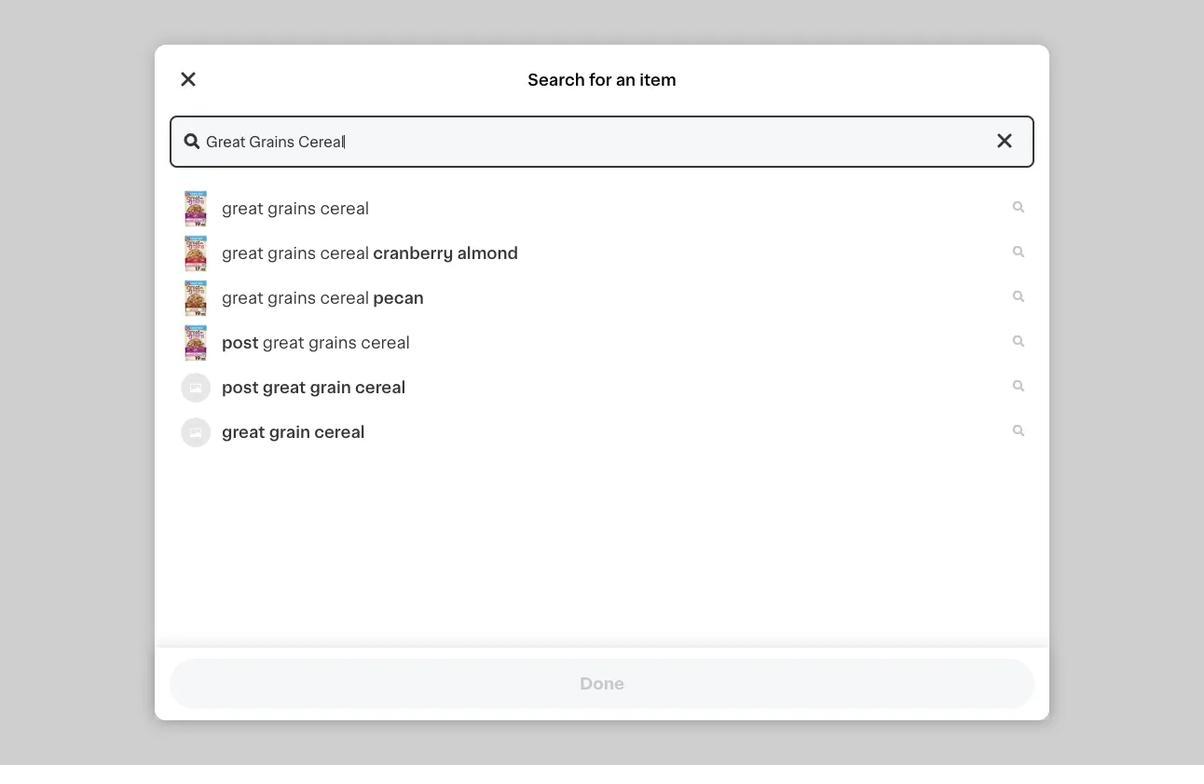 Task type: locate. For each thing, give the bounding box(es) containing it.
post great grain cereal link
[[170, 366, 1035, 410]]

grain inside great grain cereal link
[[269, 425, 311, 441]]

0 vertical spatial grain
[[310, 380, 351, 396]]

grains down great grains cereal pecan
[[309, 335, 357, 351]]

great for great grains cereal cranberry almond
[[222, 246, 264, 262]]

grain
[[310, 380, 351, 396], [269, 425, 311, 441]]

grains up post great grains cereal
[[268, 290, 316, 306]]

pecan
[[373, 290, 424, 306]]

great for great grains cereal
[[222, 201, 264, 217]]

cereal down post great grain cereal
[[314, 425, 365, 441]]

cereal down the great grains cereal cranberry almond at the left of the page
[[320, 290, 369, 306]]

search list box
[[170, 187, 1035, 463]]

cereal up great grains cereal pecan
[[320, 246, 369, 262]]

search for an item
[[528, 72, 677, 88]]

cereal for great grains cereal
[[320, 201, 369, 217]]

post
[[222, 335, 259, 351], [222, 380, 259, 396]]

cereal up the great grains cereal cranberry almond at the left of the page
[[320, 201, 369, 217]]

cereal for great grain cereal
[[314, 425, 365, 441]]

almond
[[457, 246, 519, 262]]

dialog
[[155, 45, 1050, 721]]

grain down post great grains cereal
[[310, 380, 351, 396]]

grains for great grains cereal
[[268, 201, 316, 217]]

grain down post great grain cereal
[[269, 425, 311, 441]]

1 vertical spatial post
[[222, 380, 259, 396]]

great grains cereal link
[[170, 187, 1035, 231]]

grains down the great grains cereal
[[268, 246, 316, 262]]

0 vertical spatial post
[[222, 335, 259, 351]]

grain inside post great grain cereal link
[[310, 380, 351, 396]]

post great grain cereal
[[222, 380, 406, 396]]

None search field
[[170, 116, 1035, 168]]

post for post great grain cereal
[[222, 380, 259, 396]]

1 post from the top
[[222, 335, 259, 351]]

grains for great grains cereal cranberry almond
[[268, 246, 316, 262]]

great
[[222, 201, 264, 217], [222, 246, 264, 262], [222, 290, 264, 306], [263, 335, 305, 351], [263, 380, 306, 396], [222, 425, 265, 441]]

great for great grain cereal
[[222, 425, 265, 441]]

post up post great grain cereal
[[222, 335, 259, 351]]

cereal down pecan
[[361, 335, 410, 351]]

cranberry
[[373, 246, 454, 262]]

grains
[[268, 201, 316, 217], [268, 246, 316, 262], [268, 290, 316, 306], [309, 335, 357, 351]]

1 vertical spatial grain
[[269, 425, 311, 441]]

2 post from the top
[[222, 380, 259, 396]]

for
[[589, 72, 612, 88]]

great grains cereal pecan
[[222, 290, 424, 306]]

cereal
[[320, 201, 369, 217], [320, 246, 369, 262], [320, 290, 369, 306], [361, 335, 410, 351], [355, 380, 406, 396], [314, 425, 365, 441]]

post up great grain cereal
[[222, 380, 259, 396]]

grains up the great grains cereal cranberry almond at the left of the page
[[268, 201, 316, 217]]



Task type: vqa. For each thing, say whether or not it's contained in the screenshot.
the grains related to great grains cereal pecan
yes



Task type: describe. For each thing, give the bounding box(es) containing it.
cereal down post great grains cereal
[[355, 380, 406, 396]]

an
[[616, 72, 636, 88]]

Search Walmart... field
[[170, 116, 1035, 168]]

great grain cereal link
[[170, 410, 1035, 455]]

great for great grains cereal pecan
[[222, 290, 264, 306]]

dialog containing search for an item
[[155, 45, 1050, 721]]

grains for great grains cereal pecan
[[268, 290, 316, 306]]

cereal for great grains cereal cranberry almond
[[320, 246, 369, 262]]

item
[[640, 72, 677, 88]]

post great grains cereal
[[222, 335, 410, 351]]

great grains cereal cranberry almond
[[222, 246, 519, 262]]

search
[[528, 72, 585, 88]]

great grain cereal
[[222, 425, 365, 441]]

cereal for great grains cereal pecan
[[320, 290, 369, 306]]

post for post great grains cereal
[[222, 335, 259, 351]]

great grains cereal
[[222, 201, 369, 217]]



